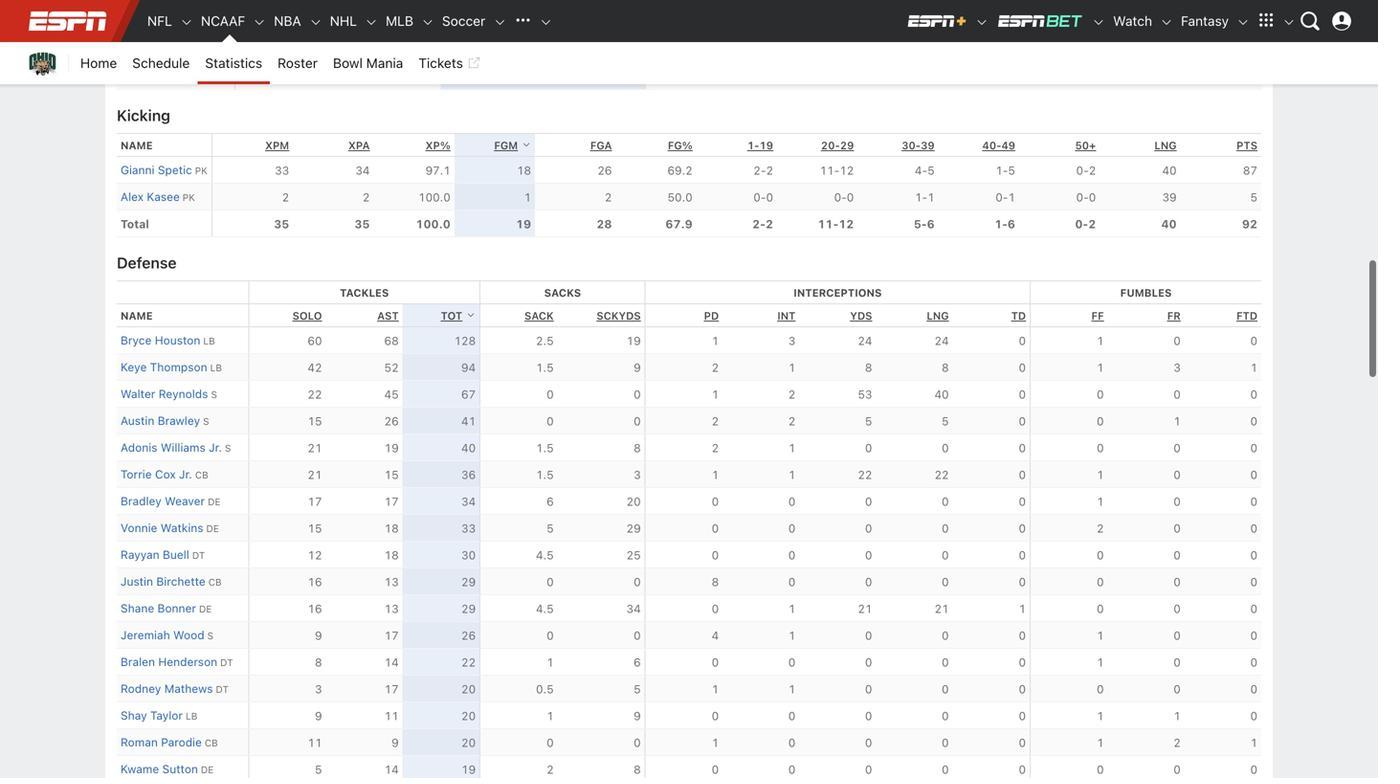 Task type: vqa. For each thing, say whether or not it's contained in the screenshot.


Task type: describe. For each thing, give the bounding box(es) containing it.
xp% link
[[426, 139, 451, 152]]

pts
[[1237, 139, 1258, 152]]

20-29
[[821, 139, 854, 152]]

fgm
[[494, 139, 518, 152]]

fga link
[[591, 139, 612, 152]]

jr. for torrie cox jr.
[[179, 468, 192, 481]]

1 horizontal spatial lng link
[[1155, 139, 1177, 152]]

11- for 5-6
[[818, 217, 839, 231]]

4-5
[[915, 164, 935, 177]]

17 for 9
[[384, 629, 399, 642]]

2 name from the top
[[121, 310, 153, 322]]

torrie cox jr. link
[[121, 468, 192, 481]]

rodney mathews dt
[[121, 682, 229, 696]]

walter reynolds link
[[121, 387, 208, 401]]

ncaaf link
[[193, 0, 253, 42]]

fumbles
[[1121, 287, 1172, 299]]

s inside "adonis williams jr. s"
[[225, 443, 231, 454]]

fantasy
[[1182, 13, 1229, 29]]

fgm link
[[494, 139, 532, 152]]

20-29 link
[[821, 139, 854, 152]]

shane bonner link
[[121, 602, 196, 615]]

nba
[[274, 13, 301, 29]]

de for vonnie watkins
[[206, 523, 219, 534]]

1-19
[[748, 139, 774, 152]]

s for jeremiah wood
[[207, 630, 214, 641]]

xpa link
[[348, 139, 370, 152]]

keye thompson link
[[121, 360, 207, 374]]

1 24 from the left
[[858, 334, 873, 347]]

sutton
[[162, 763, 198, 776]]

ff link
[[1092, 310, 1105, 322]]

total
[[121, 217, 149, 231]]

0 horizontal spatial 34
[[356, 164, 370, 177]]

ast link
[[377, 310, 399, 322]]

bralen
[[121, 655, 155, 669]]

torrie
[[121, 468, 152, 481]]

cb for roman parodie
[[205, 738, 218, 749]]

shay taylor link
[[121, 709, 183, 722]]

kasee
[[147, 190, 180, 203]]

30-39 link
[[902, 139, 935, 152]]

1 vertical spatial 39
[[1163, 190, 1177, 204]]

1-19 link
[[748, 139, 774, 152]]

40 left the 87
[[1163, 164, 1177, 177]]

4-
[[915, 164, 928, 177]]

vonnie watkins de
[[121, 521, 219, 535]]

mlb link
[[378, 0, 421, 42]]

sacks
[[544, 287, 581, 299]]

69.2
[[668, 164, 693, 177]]

home link
[[73, 42, 125, 84]]

jeremiah wood link
[[121, 629, 205, 642]]

41
[[462, 415, 476, 428]]

18 for 33
[[384, 522, 399, 535]]

30-
[[902, 139, 921, 152]]

rodney harris ii link
[[121, 16, 206, 29]]

2 24 from the left
[[935, 334, 950, 347]]

sckyds link
[[597, 310, 641, 322]]

1- for 1
[[915, 190, 928, 204]]

adonis williams jr. s
[[121, 441, 231, 454]]

1 vertical spatial 11
[[308, 736, 322, 750]]

pk for gianni spetic
[[195, 165, 208, 176]]

ff
[[1092, 310, 1105, 322]]

0 vertical spatial 18
[[517, 164, 532, 177]]

walter
[[121, 387, 155, 401]]

austin brawley s
[[121, 414, 209, 427]]

fg% link
[[668, 139, 693, 152]]

20 for 0
[[462, 736, 476, 750]]

nba link
[[266, 0, 309, 42]]

50+
[[1076, 139, 1097, 152]]

nfl image
[[180, 15, 193, 29]]

espn plus image
[[976, 15, 989, 29]]

4.5 for 29
[[536, 602, 554, 616]]

1 horizontal spatial 34
[[462, 495, 476, 508]]

nba image
[[309, 15, 322, 29]]

kicking
[[117, 106, 170, 124]]

30-39
[[902, 139, 935, 152]]

1 35 from the left
[[274, 217, 289, 231]]

torrie cox jr. cb
[[121, 468, 209, 481]]

2 vertical spatial 26
[[462, 629, 476, 642]]

lb for keye thompson
[[210, 362, 222, 373]]

20-
[[821, 139, 841, 152]]

1- for 19
[[748, 139, 760, 152]]

0.5
[[536, 683, 554, 696]]

soccer image
[[493, 15, 507, 29]]

watch image
[[1161, 15, 1174, 29]]

vonnie watkins link
[[121, 521, 204, 535]]

0 vertical spatial 33
[[275, 164, 289, 177]]

cb for justin birchette
[[208, 577, 222, 588]]

bradley weaver de
[[121, 494, 221, 508]]

bryce houston lb
[[121, 334, 215, 347]]

1 name from the top
[[121, 139, 153, 152]]

128
[[454, 334, 476, 347]]

1 horizontal spatial lng
[[1155, 139, 1177, 152]]

67
[[462, 388, 476, 401]]

16 for 4.5
[[308, 602, 322, 616]]

bralen henderson link
[[121, 655, 218, 669]]

1 vertical spatial 26
[[384, 415, 399, 428]]

mlb
[[386, 13, 414, 29]]

2-2 for 67.9
[[753, 217, 774, 231]]

dt for bralen henderson
[[220, 657, 233, 668]]

45
[[384, 388, 399, 401]]

1.5 for 94
[[536, 361, 554, 374]]

tot
[[441, 310, 463, 322]]

de for bradley weaver
[[208, 496, 221, 507]]

40 up "fumbles"
[[1162, 217, 1177, 231]]

12 for 5-
[[839, 217, 854, 231]]

harris
[[164, 16, 197, 29]]

0 vertical spatial 26
[[598, 164, 612, 177]]

0-2 for 1-5
[[1077, 164, 1097, 177]]

reynolds
[[159, 387, 208, 401]]

gianni
[[121, 163, 155, 177]]

parodie
[[161, 736, 202, 749]]

1-5
[[996, 164, 1016, 177]]

1.5 for 36
[[536, 468, 554, 482]]

bryce
[[121, 334, 152, 347]]

mlb image
[[421, 15, 435, 29]]

0 horizontal spatial lng
[[927, 310, 950, 322]]

justin
[[121, 575, 153, 588]]

1-6
[[995, 217, 1016, 231]]

fantasy link
[[1174, 0, 1237, 42]]

rayyan buell link
[[121, 548, 189, 561]]

watkins
[[161, 521, 204, 535]]

yds link
[[851, 310, 873, 322]]

14 for 8
[[384, 656, 399, 669]]

pd
[[704, 310, 719, 322]]

henderson
[[158, 655, 218, 669]]

yds
[[851, 310, 873, 322]]

espn more sports home page image
[[509, 7, 537, 35]]

s for austin brawley
[[203, 416, 209, 427]]

rodney harris ii wr
[[121, 16, 225, 29]]

2.5
[[536, 334, 554, 347]]

nfl
[[147, 13, 172, 29]]

sack
[[525, 310, 554, 322]]

nhl
[[330, 13, 357, 29]]

tot link
[[441, 310, 476, 322]]



Task type: locate. For each thing, give the bounding box(es) containing it.
s right "reynolds"
[[211, 389, 217, 400]]

2 16 from the top
[[308, 602, 322, 616]]

2- for 69.2
[[754, 164, 767, 177]]

lb right the houston
[[203, 336, 215, 347]]

jr. for adonis williams jr.
[[209, 441, 222, 454]]

1 1.5 from the top
[[536, 361, 554, 374]]

2 vertical spatial 15
[[308, 522, 322, 535]]

de inside kwame sutton de
[[201, 764, 214, 776]]

40-49 link
[[983, 139, 1016, 152]]

alex kasee pk
[[121, 190, 195, 203]]

13 for 4.5
[[384, 602, 399, 616]]

rayyan
[[121, 548, 160, 561]]

1 vertical spatial 33
[[462, 522, 476, 535]]

34 down 36
[[462, 495, 476, 508]]

11-12 for 5-6
[[818, 217, 854, 231]]

lng right 50+
[[1155, 139, 1177, 152]]

bowl
[[333, 55, 363, 71]]

4.5 up 0.5
[[536, 602, 554, 616]]

2-
[[754, 164, 767, 177], [753, 217, 766, 231]]

ncaaf
[[201, 13, 245, 29]]

thompson
[[150, 360, 207, 374]]

2 14 from the top
[[384, 763, 399, 776]]

1 horizontal spatial 35
[[355, 217, 370, 231]]

39
[[921, 139, 935, 152], [1163, 190, 1177, 204]]

0 vertical spatial lb
[[203, 336, 215, 347]]

1 0-0 from the left
[[754, 190, 774, 204]]

0 vertical spatial 12
[[840, 164, 854, 177]]

name up gianni
[[121, 139, 153, 152]]

20 for 0.5
[[462, 683, 476, 696]]

0 vertical spatial 14
[[384, 656, 399, 669]]

1 vertical spatial 16
[[308, 602, 322, 616]]

26 down 45
[[384, 415, 399, 428]]

34 down 25
[[627, 602, 641, 616]]

xpm
[[265, 139, 289, 152]]

1- down 40-49
[[996, 164, 1009, 177]]

1 vertical spatial name
[[121, 310, 153, 322]]

profile management image
[[1333, 11, 1352, 31]]

12
[[840, 164, 854, 177], [839, 217, 854, 231], [308, 549, 322, 562]]

0 vertical spatial dt
[[192, 550, 205, 561]]

de right watkins at bottom
[[206, 523, 219, 534]]

1- for 6
[[995, 217, 1008, 231]]

xpa
[[348, 139, 370, 152]]

2 horizontal spatial 0-0
[[1077, 190, 1097, 204]]

2 vertical spatial dt
[[216, 684, 229, 695]]

2 vertical spatial 12
[[308, 549, 322, 562]]

justin birchette link
[[121, 575, 206, 588]]

1 vertical spatial 2-
[[753, 217, 766, 231]]

1- down the "4-"
[[915, 190, 928, 204]]

50.0
[[668, 190, 693, 204]]

33 up '30'
[[462, 522, 476, 535]]

1 14 from the top
[[384, 656, 399, 669]]

pts link
[[1237, 139, 1258, 152]]

0 horizontal spatial 33
[[275, 164, 289, 177]]

2 horizontal spatial 34
[[627, 602, 641, 616]]

2 vertical spatial 34
[[627, 602, 641, 616]]

cb inside justin birchette cb
[[208, 577, 222, 588]]

fga
[[591, 139, 612, 152]]

de for kwame sutton
[[201, 764, 214, 776]]

0 vertical spatial 2-
[[754, 164, 767, 177]]

bowl mania
[[333, 55, 403, 71]]

ftd link
[[1237, 310, 1258, 322]]

nfl link
[[140, 0, 180, 42]]

0 vertical spatial lng
[[1155, 139, 1177, 152]]

2- for 67.9
[[753, 217, 766, 231]]

s for walter reynolds
[[211, 389, 217, 400]]

0 vertical spatial 11-
[[820, 164, 840, 177]]

2 13 from the top
[[384, 602, 399, 616]]

external link image
[[467, 52, 481, 75]]

0 vertical spatial 11
[[384, 709, 399, 723]]

18 for 30
[[384, 549, 399, 562]]

1 vertical spatial pk
[[183, 192, 195, 203]]

more sports image
[[539, 15, 553, 29]]

1- down 0-1
[[995, 217, 1008, 231]]

0-2 for 1-6
[[1076, 217, 1097, 231]]

4.5 for 30
[[536, 549, 554, 562]]

35 down xpm
[[274, 217, 289, 231]]

lng link right yds
[[927, 310, 950, 322]]

pk
[[195, 165, 208, 176], [183, 192, 195, 203]]

fr
[[1168, 310, 1181, 322]]

weaver
[[165, 494, 205, 508]]

11- for 4-5
[[820, 164, 840, 177]]

26 down '30'
[[462, 629, 476, 642]]

34 down xpa
[[356, 164, 370, 177]]

67.9
[[666, 217, 693, 231]]

0-0 down "1-19" link
[[754, 190, 774, 204]]

fantasy image
[[1237, 15, 1251, 29]]

1 vertical spatial 100.0
[[416, 217, 451, 231]]

11- down 20-
[[820, 164, 840, 177]]

0 vertical spatial jr.
[[209, 441, 222, 454]]

s right williams
[[225, 443, 231, 454]]

wilburn
[[164, 43, 206, 56]]

0 horizontal spatial lng link
[[927, 310, 950, 322]]

xpm link
[[265, 139, 289, 152]]

s right wood
[[207, 630, 214, 641]]

1 horizontal spatial 24
[[935, 334, 950, 347]]

dt inside bralen henderson dt
[[220, 657, 233, 668]]

jr. right williams
[[209, 441, 222, 454]]

1 rodney from the top
[[121, 16, 161, 29]]

1 vertical spatial lng
[[927, 310, 950, 322]]

0 vertical spatial 39
[[921, 139, 935, 152]]

wr
[[209, 18, 225, 29]]

rodney for rodney mathews
[[121, 682, 161, 696]]

dt right mathews
[[216, 684, 229, 695]]

0-2 down 50+ link
[[1076, 217, 1097, 231]]

1 horizontal spatial 39
[[1163, 190, 1177, 204]]

0 horizontal spatial 26
[[384, 415, 399, 428]]

1 vertical spatial 15
[[384, 468, 399, 482]]

1 vertical spatial 14
[[384, 763, 399, 776]]

1-
[[748, 139, 760, 152], [996, 164, 1009, 177], [915, 190, 928, 204], [995, 217, 1008, 231]]

1 horizontal spatial more espn image
[[1283, 15, 1297, 29]]

2-2 for 69.2
[[754, 164, 774, 177]]

14 for 5
[[384, 763, 399, 776]]

ast
[[377, 310, 399, 322]]

pk for alex kasee
[[183, 192, 195, 203]]

2 1.5 from the top
[[536, 441, 554, 455]]

5-
[[914, 217, 928, 231]]

1- for 5
[[996, 164, 1009, 177]]

2 horizontal spatial 26
[[598, 164, 612, 177]]

de right bonner
[[199, 604, 212, 615]]

0 horizontal spatial 35
[[274, 217, 289, 231]]

0 vertical spatial 1.5
[[536, 361, 554, 374]]

0 vertical spatial 2-2
[[754, 164, 774, 177]]

cb inside roman parodie cb
[[205, 738, 218, 749]]

17
[[308, 495, 322, 508], [384, 495, 399, 508], [384, 629, 399, 642], [384, 683, 399, 696]]

mania
[[366, 55, 403, 71]]

26 down fga
[[598, 164, 612, 177]]

11- up interceptions
[[818, 217, 839, 231]]

0 vertical spatial lng link
[[1155, 139, 1177, 152]]

s right brawley
[[203, 416, 209, 427]]

statistics link
[[198, 42, 270, 84]]

soccer
[[442, 13, 486, 29]]

19
[[760, 139, 774, 152], [516, 217, 532, 231], [627, 334, 641, 347], [384, 441, 399, 455], [462, 763, 476, 776]]

1 vertical spatial lb
[[210, 362, 222, 373]]

walter reynolds s
[[121, 387, 217, 401]]

adonis williams jr. link
[[121, 441, 222, 454]]

35 up tackles
[[355, 217, 370, 231]]

1 vertical spatial jr.
[[179, 468, 192, 481]]

2 vertical spatial 18
[[384, 549, 399, 562]]

0 horizontal spatial 39
[[921, 139, 935, 152]]

1 vertical spatial dt
[[220, 657, 233, 668]]

global navigation element
[[19, 0, 1360, 42]]

lb for bryce houston
[[203, 336, 215, 347]]

11-
[[820, 164, 840, 177], [818, 217, 839, 231]]

lb inside keye thompson lb
[[210, 362, 222, 373]]

espn bet image
[[997, 13, 1085, 29]]

0 vertical spatial 15
[[308, 415, 322, 428]]

0 vertical spatial name
[[121, 139, 153, 152]]

100.0 for 35
[[416, 217, 451, 231]]

0 vertical spatial cb
[[195, 470, 209, 481]]

0 horizontal spatial 11
[[308, 736, 322, 750]]

2 0-0 from the left
[[835, 190, 854, 204]]

35
[[274, 217, 289, 231], [355, 217, 370, 231]]

dt for rodney mathews
[[216, 684, 229, 695]]

17 for 17
[[384, 495, 399, 508]]

33 down xpm
[[275, 164, 289, 177]]

11-12 down 20-29
[[820, 164, 854, 177]]

rodney down bralen on the left bottom of page
[[121, 682, 161, 696]]

watch link
[[1106, 0, 1161, 42]]

cb right birchette on the left
[[208, 577, 222, 588]]

1 horizontal spatial 11
[[384, 709, 399, 723]]

40 right 53
[[935, 388, 950, 401]]

0 horizontal spatial 24
[[858, 334, 873, 347]]

1 16 from the top
[[308, 575, 322, 589]]

de inside the bradley weaver de
[[208, 496, 221, 507]]

29
[[841, 139, 854, 152], [627, 522, 641, 535], [462, 575, 476, 589], [462, 602, 476, 616]]

de
[[208, 496, 221, 507], [206, 523, 219, 534], [199, 604, 212, 615], [201, 764, 214, 776]]

soccer link
[[435, 0, 493, 42]]

1 vertical spatial 1.5
[[536, 441, 554, 455]]

cb inside torrie cox jr. cb
[[195, 470, 209, 481]]

15 for 26
[[308, 415, 322, 428]]

1 horizontal spatial 0-0
[[835, 190, 854, 204]]

espn+ image
[[907, 13, 968, 29]]

1 horizontal spatial 33
[[462, 522, 476, 535]]

0 vertical spatial pk
[[195, 165, 208, 176]]

1 horizontal spatial 26
[[462, 629, 476, 642]]

lb inside bryce houston lb
[[203, 336, 215, 347]]

dt right buell
[[192, 550, 205, 561]]

rayyan buell dt
[[121, 548, 205, 561]]

12 for 4-
[[840, 164, 854, 177]]

jr. right cox
[[179, 468, 192, 481]]

more espn image
[[1252, 7, 1281, 35], [1283, 15, 1297, 29]]

0 vertical spatial 100.0
[[418, 190, 451, 204]]

lng link
[[1155, 139, 1177, 152], [927, 310, 950, 322]]

1 vertical spatial rodney
[[121, 682, 161, 696]]

0 vertical spatial rodney
[[121, 16, 161, 29]]

1 13 from the top
[[384, 575, 399, 589]]

roman parodie cb
[[121, 736, 218, 749]]

rodney up keegan
[[121, 16, 161, 29]]

lb right taylor
[[186, 711, 198, 722]]

11-12 up interceptions
[[818, 217, 854, 231]]

15 for 18
[[308, 522, 322, 535]]

1 horizontal spatial jr.
[[209, 441, 222, 454]]

1 vertical spatial 2-2
[[753, 217, 774, 231]]

cb
[[195, 470, 209, 481], [208, 577, 222, 588], [205, 738, 218, 749]]

lb inside shay taylor lb
[[186, 711, 198, 722]]

0 vertical spatial 34
[[356, 164, 370, 177]]

dt right henderson at the bottom
[[220, 657, 233, 668]]

1- right fg%
[[748, 139, 760, 152]]

1 vertical spatial 0-2
[[1076, 217, 1097, 231]]

52
[[384, 361, 399, 374]]

0 vertical spatial 13
[[384, 575, 399, 589]]

rodney mathews link
[[121, 682, 213, 696]]

ncaaf image
[[253, 15, 266, 29]]

2 vertical spatial lb
[[186, 711, 198, 722]]

1-1
[[915, 190, 935, 204]]

rodney for rodney harris ii
[[121, 16, 161, 29]]

16 for 0
[[308, 575, 322, 589]]

0-0 down 20-29 link
[[835, 190, 854, 204]]

kwame sutton de
[[121, 763, 214, 776]]

0 vertical spatial 11-12
[[820, 164, 854, 177]]

s inside walter reynolds s
[[211, 389, 217, 400]]

s inside jeremiah wood s
[[207, 630, 214, 641]]

de inside shane bonner de
[[199, 604, 212, 615]]

20 for 1
[[462, 709, 476, 723]]

1 4.5 from the top
[[536, 549, 554, 562]]

espn bet image
[[1093, 15, 1106, 29]]

100.0 for 2
[[418, 190, 451, 204]]

cb up weaver
[[195, 470, 209, 481]]

0 horizontal spatial 0-0
[[754, 190, 774, 204]]

0-2 down 50+
[[1077, 164, 1097, 177]]

2 rodney from the top
[[121, 682, 161, 696]]

shane
[[121, 602, 154, 615]]

pk right spetic
[[195, 165, 208, 176]]

keegan
[[121, 43, 161, 56]]

justin birchette cb
[[121, 575, 222, 588]]

s inside austin brawley s
[[203, 416, 209, 427]]

14
[[384, 656, 399, 669], [384, 763, 399, 776]]

60
[[308, 334, 322, 347]]

1
[[430, 16, 437, 30], [430, 43, 437, 56], [524, 190, 532, 204], [928, 190, 935, 204], [1009, 190, 1016, 204], [712, 334, 719, 347], [1097, 334, 1105, 347], [789, 361, 796, 374], [1097, 361, 1105, 374], [1251, 361, 1258, 374], [712, 388, 719, 401], [1174, 415, 1181, 428], [789, 441, 796, 455], [712, 468, 719, 482], [789, 468, 796, 482], [1097, 468, 1105, 482], [1097, 495, 1105, 508], [789, 602, 796, 616], [1019, 602, 1027, 616], [789, 629, 796, 642], [1097, 629, 1105, 642], [547, 656, 554, 669], [1097, 656, 1105, 669], [712, 683, 719, 696], [789, 683, 796, 696], [547, 709, 554, 723], [1097, 709, 1105, 723], [1174, 709, 1181, 723], [712, 736, 719, 750], [1097, 736, 1105, 750], [1251, 736, 1258, 750]]

de right sutton
[[201, 764, 214, 776]]

0 vertical spatial 0-2
[[1077, 164, 1097, 177]]

1 vertical spatial 34
[[462, 495, 476, 508]]

cox
[[155, 468, 176, 481]]

de for shane bonner
[[199, 604, 212, 615]]

solo
[[293, 310, 322, 322]]

2 4.5 from the top
[[536, 602, 554, 616]]

adonis
[[121, 441, 157, 454]]

9
[[634, 361, 641, 374], [315, 629, 322, 642], [315, 709, 322, 723], [634, 709, 641, 723], [392, 736, 399, 750]]

3 1.5 from the top
[[536, 468, 554, 482]]

1 vertical spatial 11-
[[818, 217, 839, 231]]

interceptions
[[794, 287, 882, 299]]

22
[[308, 388, 322, 401], [858, 468, 873, 482], [935, 468, 950, 482], [462, 656, 476, 669]]

92
[[1243, 217, 1258, 231]]

nhl image
[[365, 15, 378, 29]]

0 horizontal spatial jr.
[[179, 468, 192, 481]]

0 vertical spatial 16
[[308, 575, 322, 589]]

1 vertical spatial 18
[[384, 522, 399, 535]]

sckyds
[[597, 310, 641, 322]]

2 35 from the left
[[355, 217, 370, 231]]

dt inside the rodney mathews dt
[[216, 684, 229, 695]]

24
[[858, 334, 873, 347], [935, 334, 950, 347]]

0 horizontal spatial more espn image
[[1252, 7, 1281, 35]]

2 vertical spatial cb
[[205, 738, 218, 749]]

1 vertical spatial 4.5
[[536, 602, 554, 616]]

pk inside gianni spetic pk
[[195, 165, 208, 176]]

williams
[[161, 441, 206, 454]]

3 0-0 from the left
[[1077, 190, 1097, 204]]

1 vertical spatial 12
[[839, 217, 854, 231]]

0 vertical spatial 4.5
[[536, 549, 554, 562]]

1 vertical spatial cb
[[208, 577, 222, 588]]

cb right parodie
[[205, 738, 218, 749]]

lb for shay taylor
[[186, 711, 198, 722]]

solo link
[[293, 310, 322, 322]]

jeremiah
[[121, 629, 170, 642]]

dt inside rayyan buell dt
[[192, 550, 205, 561]]

40-
[[983, 139, 1002, 152]]

lng right yds
[[927, 310, 950, 322]]

13 for 0
[[384, 575, 399, 589]]

11-12 for 4-5
[[820, 164, 854, 177]]

lb right 'thompson'
[[210, 362, 222, 373]]

40 down 41
[[462, 441, 476, 455]]

30
[[462, 549, 476, 562]]

dt
[[192, 550, 205, 561], [220, 657, 233, 668], [216, 684, 229, 695]]

21
[[308, 441, 322, 455], [308, 468, 322, 482], [858, 602, 873, 616], [935, 602, 950, 616]]

17 for 3
[[384, 683, 399, 696]]

4.5 right '30'
[[536, 549, 554, 562]]

pk right kasee
[[183, 192, 195, 203]]

rodney
[[121, 16, 161, 29], [121, 682, 161, 696]]

1 vertical spatial 11-12
[[818, 217, 854, 231]]

1.5 for 40
[[536, 441, 554, 455]]

dt for rayyan buell
[[192, 550, 205, 561]]

de right weaver
[[208, 496, 221, 507]]

pk inside alex kasee pk
[[183, 192, 195, 203]]

1 vertical spatial lng link
[[927, 310, 950, 322]]

1 vertical spatial 13
[[384, 602, 399, 616]]

lng link right 50+
[[1155, 139, 1177, 152]]

2 vertical spatial 1.5
[[536, 468, 554, 482]]

34
[[356, 164, 370, 177], [462, 495, 476, 508], [627, 602, 641, 616]]

name up "bryce"
[[121, 310, 153, 322]]

0-0 down 50+
[[1077, 190, 1097, 204]]

de inside the vonnie watkins de
[[206, 523, 219, 534]]

36
[[462, 468, 476, 482]]



